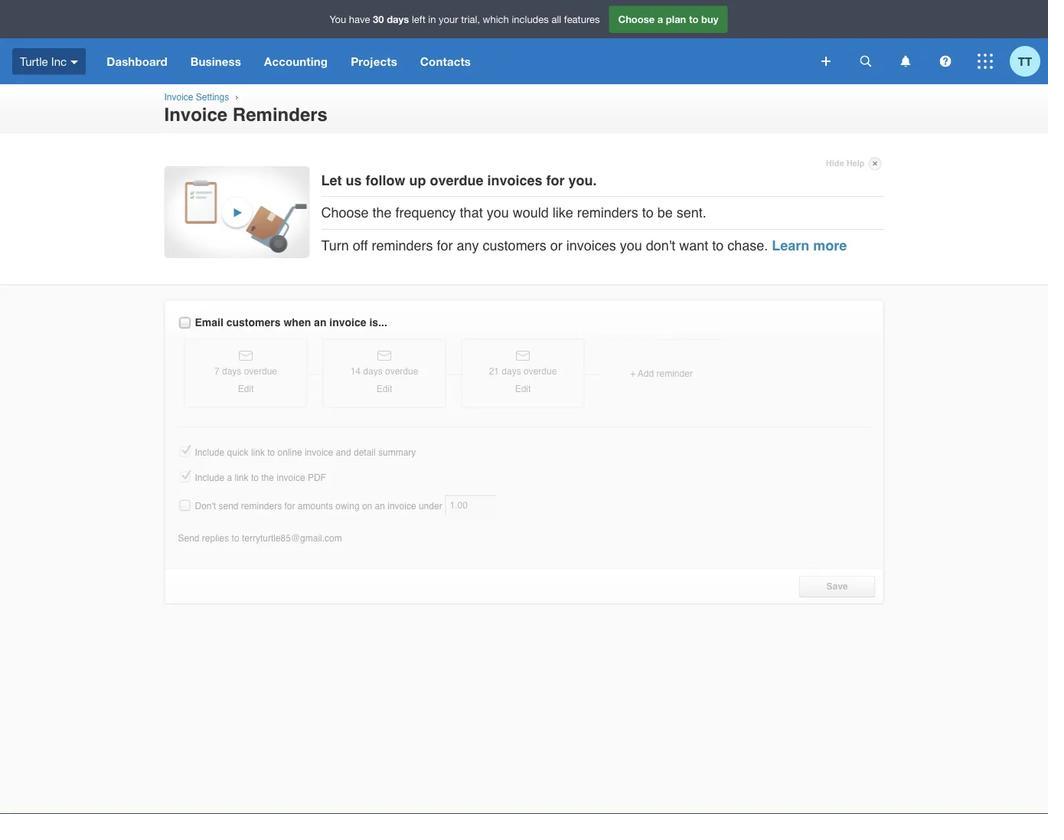 Task type: locate. For each thing, give the bounding box(es) containing it.
link
[[251, 447, 265, 458], [235, 472, 249, 483]]

0 horizontal spatial a
[[227, 472, 232, 483]]

1 vertical spatial link
[[235, 472, 249, 483]]

1 vertical spatial the
[[261, 472, 274, 483]]

2 horizontal spatial edit
[[515, 384, 531, 394]]

invoice for invoice reminders
[[164, 104, 228, 125]]

business button
[[179, 38, 253, 84]]

1 vertical spatial for
[[437, 238, 453, 253]]

dashboard
[[107, 54, 168, 68]]

link down quick
[[235, 472, 249, 483]]

to left buy
[[689, 13, 699, 25]]

overdue
[[430, 172, 484, 188], [244, 366, 277, 377], [385, 366, 418, 377], [524, 366, 557, 377]]

overdue right 14
[[385, 366, 418, 377]]

choose
[[619, 13, 655, 25], [321, 205, 369, 221]]

1 vertical spatial choose
[[321, 205, 369, 221]]

turn
[[321, 238, 349, 253]]

an
[[314, 316, 327, 328], [375, 500, 385, 511]]

overdue for 7 days overdue edit
[[244, 366, 277, 377]]

0 vertical spatial choose
[[619, 13, 655, 25]]

1 vertical spatial invoice
[[164, 104, 228, 125]]

you left the don't
[[620, 238, 642, 253]]

include for include quick link to online invoice and detail summary
[[195, 447, 225, 458]]

invoice left and
[[305, 447, 333, 458]]

overdue up that
[[430, 172, 484, 188]]

for left you.
[[547, 172, 565, 188]]

amounts
[[298, 500, 333, 511]]

7
[[214, 366, 220, 377]]

link right quick
[[251, 447, 265, 458]]

0 vertical spatial customers
[[483, 238, 547, 253]]

1 vertical spatial you
[[620, 238, 642, 253]]

to left "online"
[[267, 447, 275, 458]]

1 horizontal spatial choose
[[619, 13, 655, 25]]

Don't send reminders for amounts owing on an invoice under button
[[178, 499, 192, 513]]

send
[[219, 500, 239, 511]]

Email customers when an invoice is... button
[[178, 316, 192, 330]]

0 vertical spatial the
[[373, 205, 392, 221]]

0 horizontal spatial choose
[[321, 205, 369, 221]]

days right 14
[[363, 366, 383, 377]]

0 horizontal spatial you
[[487, 205, 509, 221]]

1 include from the top
[[195, 447, 225, 458]]

overdue right 7
[[244, 366, 277, 377]]

1 horizontal spatial for
[[437, 238, 453, 253]]

reminders down include a link to the invoice pdf
[[241, 500, 282, 511]]

navigation containing dashboard
[[95, 38, 811, 84]]

terryturtle85@gmail.com
[[242, 533, 342, 543]]

include right include quick link to online invoice and detail summary "button"
[[195, 447, 225, 458]]

3 edit from the left
[[515, 384, 531, 394]]

reminders down frequency
[[372, 238, 433, 253]]

on
[[362, 500, 372, 511]]

quick
[[227, 447, 249, 458]]

a inside banner
[[658, 13, 664, 25]]

days inside 14 days overdue edit
[[363, 366, 383, 377]]

reminders for you
[[372, 238, 433, 253]]

more
[[814, 238, 847, 253]]

invoice down invoice settings
[[164, 104, 228, 125]]

let
[[321, 172, 342, 188]]

days right 21
[[502, 366, 521, 377]]

frequency
[[396, 205, 456, 221]]

contacts
[[420, 54, 471, 68]]

pdf
[[308, 472, 326, 483]]

invoice
[[164, 92, 193, 103], [164, 104, 228, 125]]

1 vertical spatial a
[[227, 472, 232, 483]]

to
[[689, 13, 699, 25], [642, 205, 654, 221], [712, 238, 724, 253], [267, 447, 275, 458], [251, 472, 259, 483], [232, 533, 239, 543]]

0 vertical spatial a
[[658, 13, 664, 25]]

1 horizontal spatial svg image
[[978, 54, 993, 69]]

Include a link to the invoice PDF button
[[178, 470, 192, 484]]

choose a plan to buy
[[619, 13, 719, 25]]

email customers when an invoice is...
[[195, 316, 387, 328]]

days right 7
[[222, 366, 242, 377]]

edit inside 21 days overdue edit
[[515, 384, 531, 394]]

the down follow
[[373, 205, 392, 221]]

choose for choose a plan to buy
[[619, 13, 655, 25]]

0 vertical spatial invoices
[[488, 172, 543, 188]]

to right want on the right of the page
[[712, 238, 724, 253]]

like
[[553, 205, 573, 221]]

2 edit from the left
[[377, 384, 392, 394]]

reminders up turn off reminders for any customers or invoices you don't want to chase. learn more
[[577, 205, 639, 221]]

days
[[387, 13, 409, 25], [222, 366, 242, 377], [363, 366, 383, 377], [502, 366, 521, 377]]

reminder
[[657, 368, 693, 379]]

that
[[460, 205, 483, 221]]

an right "on"
[[375, 500, 385, 511]]

overdue inside 21 days overdue edit
[[524, 366, 557, 377]]

overdue for 21 days overdue edit
[[524, 366, 557, 377]]

to left 'be'
[[642, 205, 654, 221]]

1 horizontal spatial you
[[620, 238, 642, 253]]

navigation
[[95, 38, 811, 84]]

the
[[373, 205, 392, 221], [261, 472, 274, 483]]

invoices up choose the frequency that you would like reminders to be sent.
[[488, 172, 543, 188]]

invoice settings
[[164, 92, 229, 103]]

2 include from the top
[[195, 472, 225, 483]]

choose down the us
[[321, 205, 369, 221]]

1 edit from the left
[[238, 384, 254, 394]]

0 vertical spatial an
[[314, 316, 327, 328]]

days inside 7 days overdue edit
[[222, 366, 242, 377]]

customers
[[483, 238, 547, 253], [227, 316, 281, 328]]

your
[[439, 13, 458, 25]]

for left amounts
[[285, 500, 295, 511]]

choose the frequency that you would like reminders to be sent.
[[321, 205, 707, 221]]

turn off reminders for any customers or invoices you don't want to chase. learn more
[[321, 238, 847, 253]]

0 horizontal spatial the
[[261, 472, 274, 483]]

for for an
[[285, 500, 295, 511]]

0 vertical spatial link
[[251, 447, 265, 458]]

days right 30
[[387, 13, 409, 25]]

want
[[680, 238, 709, 253]]

edit for 21
[[515, 384, 531, 394]]

choose left "plan" at the top of the page
[[619, 13, 655, 25]]

overdue inside 7 days overdue edit
[[244, 366, 277, 377]]

30
[[373, 13, 384, 25]]

0 horizontal spatial for
[[285, 500, 295, 511]]

banner
[[0, 0, 1049, 84]]

+ add reminder
[[630, 368, 693, 379]]

invoices right or
[[567, 238, 616, 253]]

1 invoice from the top
[[164, 92, 193, 103]]

edit for 14
[[377, 384, 392, 394]]

a left "plan" at the top of the page
[[658, 13, 664, 25]]

1 vertical spatial invoices
[[567, 238, 616, 253]]

let us follow up overdue invoices for you.
[[321, 172, 597, 188]]

for for invoices
[[437, 238, 453, 253]]

0 horizontal spatial edit
[[238, 384, 254, 394]]

to inside banner
[[689, 13, 699, 25]]

projects button
[[339, 38, 409, 84]]

a down quick
[[227, 472, 232, 483]]

days for 14 days overdue edit
[[363, 366, 383, 377]]

edit for 7
[[238, 384, 254, 394]]

inc
[[51, 55, 67, 68]]

an right when
[[314, 316, 327, 328]]

edit inside 7 days overdue edit
[[238, 384, 254, 394]]

the down include quick link to online invoice and detail summary
[[261, 472, 274, 483]]

you
[[330, 13, 346, 25]]

left
[[412, 13, 426, 25]]

0 horizontal spatial reminders
[[241, 500, 282, 511]]

a for choose
[[658, 13, 664, 25]]

you
[[487, 205, 509, 221], [620, 238, 642, 253]]

0 horizontal spatial an
[[314, 316, 327, 328]]

0 horizontal spatial link
[[235, 472, 249, 483]]

2 horizontal spatial reminders
[[577, 205, 639, 221]]

which
[[483, 13, 509, 25]]

0 horizontal spatial svg image
[[940, 56, 952, 67]]

1 vertical spatial include
[[195, 472, 225, 483]]

dashboard link
[[95, 38, 179, 84]]

2 vertical spatial for
[[285, 500, 295, 511]]

up
[[409, 172, 426, 188]]

include for include a link to the invoice pdf
[[195, 472, 225, 483]]

buy
[[702, 13, 719, 25]]

tt button
[[1010, 38, 1049, 84]]

for
[[547, 172, 565, 188], [437, 238, 453, 253], [285, 500, 295, 511]]

1 horizontal spatial a
[[658, 13, 664, 25]]

customers down choose the frequency that you would like reminders to be sent.
[[483, 238, 547, 253]]

2 horizontal spatial for
[[547, 172, 565, 188]]

overdue right 21
[[524, 366, 557, 377]]

link for quick
[[251, 447, 265, 458]]

contacts button
[[409, 38, 483, 84]]

0 vertical spatial invoice
[[164, 92, 193, 103]]

you right that
[[487, 205, 509, 221]]

0 vertical spatial include
[[195, 447, 225, 458]]

svg image
[[861, 56, 872, 67], [901, 56, 911, 67], [822, 57, 831, 66], [71, 60, 78, 64]]

reminders
[[233, 104, 328, 125]]

Include quick link to online invoice and detail summary button
[[178, 445, 192, 459]]

2 invoice from the top
[[164, 104, 228, 125]]

1 horizontal spatial reminders
[[372, 238, 433, 253]]

for left any
[[437, 238, 453, 253]]

when
[[284, 316, 311, 328]]

include
[[195, 447, 225, 458], [195, 472, 225, 483]]

customers left when
[[227, 316, 281, 328]]

1 horizontal spatial customers
[[483, 238, 547, 253]]

days inside 21 days overdue edit
[[502, 366, 521, 377]]

include right include a link to the invoice pdf button
[[195, 472, 225, 483]]

14 days overdue edit
[[351, 366, 418, 394]]

invoice left settings
[[164, 92, 193, 103]]

invoice reminders
[[164, 104, 328, 125]]

1 horizontal spatial an
[[375, 500, 385, 511]]

a for include
[[227, 472, 232, 483]]

includes
[[512, 13, 549, 25]]

1 vertical spatial reminders
[[372, 238, 433, 253]]

reminders
[[577, 205, 639, 221], [372, 238, 433, 253], [241, 500, 282, 511]]

send replies to  terryturtle85@gmail.com
[[178, 533, 342, 543]]

svg image
[[978, 54, 993, 69], [940, 56, 952, 67]]

edit
[[238, 384, 254, 394], [377, 384, 392, 394], [515, 384, 531, 394]]

overdue for 14 days overdue edit
[[385, 366, 418, 377]]

None text field
[[445, 495, 496, 516]]

overdue inside 14 days overdue edit
[[385, 366, 418, 377]]

0 horizontal spatial customers
[[227, 316, 281, 328]]

invoice left is... in the left top of the page
[[330, 316, 367, 328]]

1 horizontal spatial link
[[251, 447, 265, 458]]

invoice settings link
[[164, 92, 229, 103]]

edit inside 14 days overdue edit
[[377, 384, 392, 394]]

invoice
[[330, 316, 367, 328], [305, 447, 333, 458], [277, 472, 305, 483], [388, 500, 416, 511]]

banner containing dashboard
[[0, 0, 1049, 84]]

days inside banner
[[387, 13, 409, 25]]

2 vertical spatial reminders
[[241, 500, 282, 511]]

invoices
[[488, 172, 543, 188], [567, 238, 616, 253]]

1 horizontal spatial edit
[[377, 384, 392, 394]]



Task type: vqa. For each thing, say whether or not it's contained in the screenshot.
Services corresponding to (PayPal)
no



Task type: describe. For each thing, give the bounding box(es) containing it.
online
[[278, 447, 302, 458]]

invoice for invoice settings
[[164, 92, 193, 103]]

1 horizontal spatial invoices
[[567, 238, 616, 253]]

+
[[630, 368, 636, 379]]

add
[[638, 368, 654, 379]]

detail
[[354, 447, 376, 458]]

send
[[178, 533, 200, 543]]

business
[[191, 54, 241, 68]]

choose for choose the frequency that you would like reminders to be sent.
[[321, 205, 369, 221]]

invoice down "online"
[[277, 472, 305, 483]]

all
[[552, 13, 562, 25]]

include a link to the invoice pdf
[[195, 472, 326, 483]]

svg image inside turtle inc popup button
[[71, 60, 78, 64]]

learn
[[772, 238, 810, 253]]

don't
[[195, 500, 216, 511]]

settings
[[196, 92, 229, 103]]

don't
[[646, 238, 676, 253]]

days for 21 days overdue edit
[[502, 366, 521, 377]]

14
[[351, 366, 361, 377]]

follow
[[366, 172, 406, 188]]

projects
[[351, 54, 397, 68]]

under
[[419, 500, 442, 511]]

1 vertical spatial an
[[375, 500, 385, 511]]

is...
[[370, 316, 387, 328]]

0 vertical spatial reminders
[[577, 205, 639, 221]]

help
[[847, 159, 865, 168]]

email
[[195, 316, 224, 328]]

reminders for invoice
[[241, 500, 282, 511]]

1 vertical spatial customers
[[227, 316, 281, 328]]

turtle
[[20, 55, 48, 68]]

link for a
[[235, 472, 249, 483]]

navigation inside banner
[[95, 38, 811, 84]]

plan
[[666, 13, 687, 25]]

hide help link
[[826, 155, 882, 172]]

include quick link to online invoice and detail summary
[[195, 447, 416, 458]]

accounting button
[[253, 38, 339, 84]]

us
[[346, 172, 362, 188]]

trial,
[[461, 13, 480, 25]]

turtle inc button
[[0, 38, 95, 84]]

any
[[457, 238, 479, 253]]

0 horizontal spatial invoices
[[488, 172, 543, 188]]

have
[[349, 13, 370, 25]]

tt
[[1019, 54, 1033, 68]]

summary
[[378, 447, 416, 458]]

hide
[[826, 159, 845, 168]]

replies
[[202, 533, 229, 543]]

save button
[[827, 581, 848, 592]]

sent.
[[677, 205, 707, 221]]

to down include quick link to online invoice and detail summary
[[251, 472, 259, 483]]

turtle inc
[[20, 55, 67, 68]]

7 days overdue edit
[[214, 366, 277, 394]]

you have 30 days left in your trial, which includes all features
[[330, 13, 600, 25]]

don't send reminders for amounts owing on an invoice under
[[195, 500, 442, 511]]

0 vertical spatial you
[[487, 205, 509, 221]]

chase.
[[728, 238, 768, 253]]

you.
[[569, 172, 597, 188]]

and
[[336, 447, 351, 458]]

accounting
[[264, 54, 328, 68]]

learn more link
[[772, 238, 847, 253]]

21
[[489, 366, 499, 377]]

0 vertical spatial for
[[547, 172, 565, 188]]

features
[[564, 13, 600, 25]]

be
[[658, 205, 673, 221]]

invoice left the under on the bottom of the page
[[388, 500, 416, 511]]

save
[[827, 581, 848, 592]]

would
[[513, 205, 549, 221]]

in
[[428, 13, 436, 25]]

hide help
[[826, 159, 865, 168]]

to right the replies
[[232, 533, 239, 543]]

or
[[550, 238, 563, 253]]

21 days overdue edit
[[489, 366, 557, 394]]

off
[[353, 238, 368, 253]]

1 horizontal spatial the
[[373, 205, 392, 221]]

owing
[[336, 500, 360, 511]]

days for 7 days overdue edit
[[222, 366, 242, 377]]



